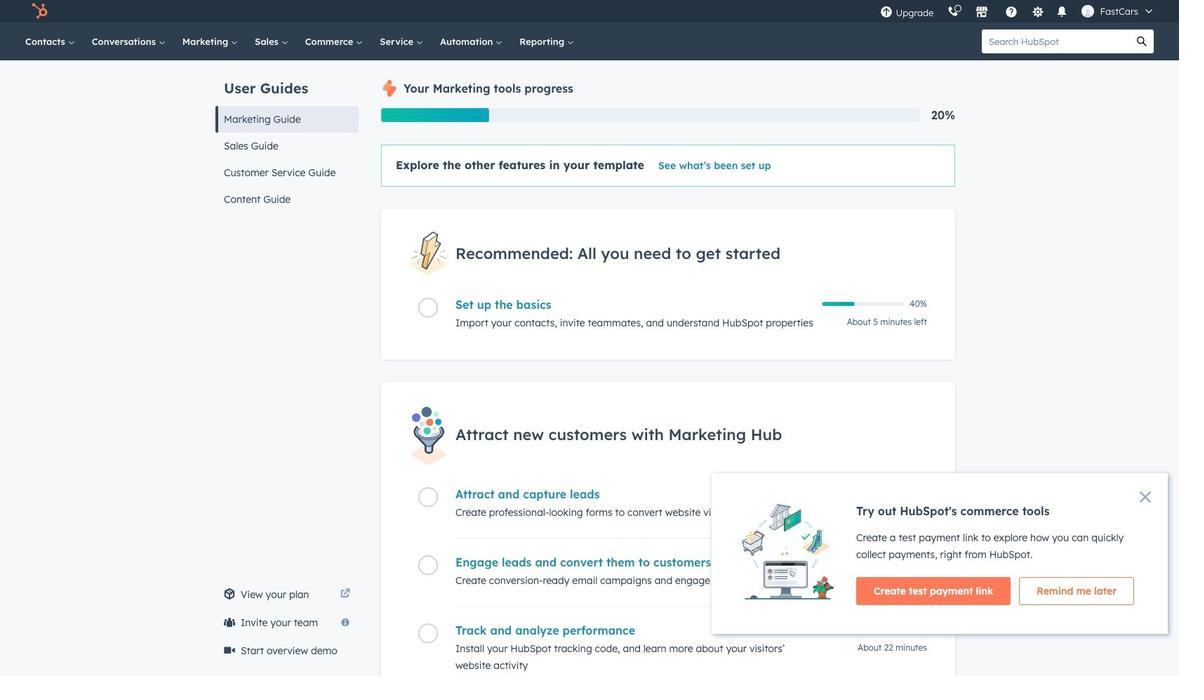 Task type: locate. For each thing, give the bounding box(es) containing it.
user guides element
[[216, 60, 359, 213]]

[object object] complete progress bar
[[822, 302, 855, 306]]

christina overa image
[[1082, 5, 1095, 18]]

menu
[[874, 0, 1163, 22]]

link opens in a new window image
[[341, 586, 350, 603], [341, 589, 350, 600]]

marketplaces image
[[976, 6, 989, 19]]

2 link opens in a new window image from the top
[[341, 589, 350, 600]]

progress bar
[[381, 108, 489, 122]]

Search HubSpot search field
[[982, 29, 1130, 53]]

close image
[[1140, 491, 1151, 503]]



Task type: describe. For each thing, give the bounding box(es) containing it.
1 link opens in a new window image from the top
[[341, 586, 350, 603]]



Task type: vqa. For each thing, say whether or not it's contained in the screenshot.
"Expecting"
no



